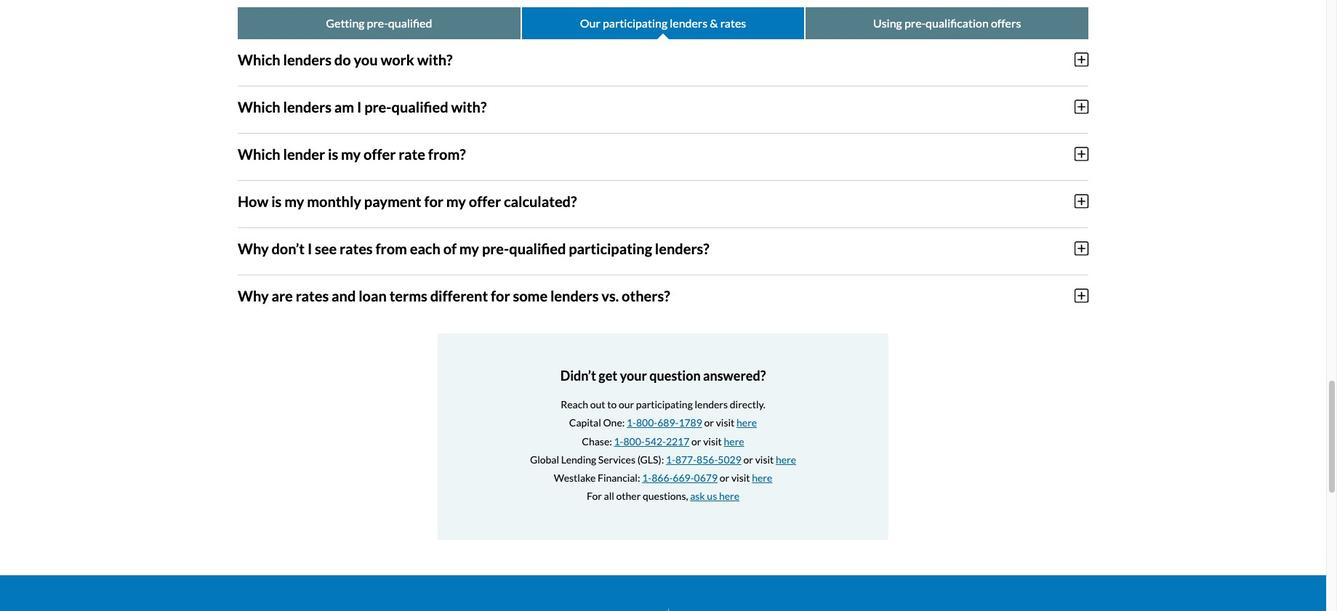 Task type: locate. For each thing, give the bounding box(es) containing it.
1 horizontal spatial i
[[357, 98, 362, 115]]

qualified
[[388, 16, 432, 30], [392, 98, 448, 115], [509, 240, 566, 257]]

here link down directly.
[[737, 417, 757, 429]]

why inside why are rates and loan terms different for some lenders vs. others? button
[[238, 287, 269, 304]]

here link right 5029
[[776, 454, 796, 466]]

offer left rate
[[364, 145, 396, 163]]

for left some
[[491, 287, 510, 304]]

0 vertical spatial with?
[[417, 51, 453, 68]]

others?
[[622, 287, 670, 304]]

my
[[341, 145, 361, 163], [284, 192, 304, 210], [446, 192, 466, 210], [459, 240, 479, 257]]

2 vertical spatial plus square image
[[1075, 240, 1089, 256]]

2 plus square image from the top
[[1075, 193, 1089, 209]]

plus square image inside which lenders am i pre-qualified with? button
[[1075, 99, 1089, 115]]

2 vertical spatial qualified
[[509, 240, 566, 257]]

participating up 1-800-689-1789 link
[[636, 399, 693, 411]]

0 horizontal spatial i
[[308, 240, 312, 257]]

offer inside button
[[469, 192, 501, 210]]

1 plus square image from the top
[[1075, 51, 1089, 67]]

or right 5029
[[743, 454, 753, 466]]

0 vertical spatial rates
[[720, 16, 746, 30]]

877-
[[675, 454, 697, 466]]

which inside "button"
[[238, 145, 280, 163]]

using
[[873, 16, 902, 30]]

2 vertical spatial rates
[[296, 287, 329, 304]]

pre- right of
[[482, 240, 509, 257]]

plus square image for some
[[1075, 288, 1089, 304]]

which lender is my offer rate from?
[[238, 145, 466, 163]]

lenders left am
[[283, 98, 332, 115]]

or
[[704, 417, 714, 429], [692, 435, 701, 448], [743, 454, 753, 466], [720, 472, 729, 484]]

or right "0679" at the right bottom
[[720, 472, 729, 484]]

1 vertical spatial i
[[308, 240, 312, 257]]

1 vertical spatial is
[[271, 192, 282, 210]]

with? inside which lenders am i pre-qualified with? button
[[451, 98, 487, 115]]

my inside button
[[459, 240, 479, 257]]

do
[[334, 51, 351, 68]]

pre- right am
[[364, 98, 392, 115]]

1 vertical spatial with?
[[451, 98, 487, 115]]

plus square image inside why are rates and loan terms different for some lenders vs. others? button
[[1075, 288, 1089, 304]]

participating right our
[[603, 16, 668, 30]]

2 horizontal spatial rates
[[720, 16, 746, 30]]

of
[[443, 240, 457, 257]]

my right lender
[[341, 145, 361, 163]]

(gls):
[[637, 454, 664, 466]]

why
[[238, 240, 269, 257], [238, 287, 269, 304]]

2 plus square image from the top
[[1075, 146, 1089, 162]]

getting pre-qualified button
[[238, 7, 520, 39]]

is inside how is my monthly payment for my offer calculated? button
[[271, 192, 282, 210]]

1 horizontal spatial is
[[328, 145, 338, 163]]

qualified up work
[[388, 16, 432, 30]]

plus square image inside 'why don't i see rates from each of my pre-qualified participating lenders?' button
[[1075, 240, 1089, 256]]

0 vertical spatial 800-
[[636, 417, 657, 429]]

2 which from the top
[[238, 98, 280, 115]]

here right us
[[719, 490, 740, 503]]

i
[[357, 98, 362, 115], [308, 240, 312, 257]]

pre- right using
[[904, 16, 926, 30]]

why left don't
[[238, 240, 269, 257]]

lenders inside 'which lenders do you work with?' button
[[283, 51, 332, 68]]

lenders inside the "our participating lenders & rates" button
[[670, 16, 708, 30]]

689-
[[657, 417, 679, 429]]

2 vertical spatial plus square image
[[1075, 288, 1089, 304]]

why are rates and loan terms different for some lenders vs. others? button
[[238, 275, 1089, 316]]

lenders left &
[[670, 16, 708, 30]]

0 vertical spatial offer
[[364, 145, 396, 163]]

you
[[354, 51, 378, 68]]

rates
[[720, 16, 746, 30], [340, 240, 373, 257], [296, 287, 329, 304]]

3 plus square image from the top
[[1075, 240, 1089, 256]]

from
[[376, 240, 407, 257]]

rates right &
[[720, 16, 746, 30]]

1 vertical spatial participating
[[569, 240, 652, 257]]

with? right work
[[417, 51, 453, 68]]

1 horizontal spatial rates
[[340, 240, 373, 257]]

is right lender
[[328, 145, 338, 163]]

0 vertical spatial which
[[238, 51, 280, 68]]

our
[[619, 399, 634, 411]]

my left monthly
[[284, 192, 304, 210]]

pre- right getting
[[367, 16, 388, 30]]

0 vertical spatial qualified
[[388, 16, 432, 30]]

1-866-669-0679 link
[[642, 472, 718, 484]]

offer
[[364, 145, 396, 163], [469, 192, 501, 210]]

lenders inside which lenders am i pre-qualified with? button
[[283, 98, 332, 115]]

i inside button
[[357, 98, 362, 115]]

participating inside the reach out to our participating lenders directly. capital one: 1-800-689-1789 or visit here chase: 1-800-542-2217 or visit here global lending services (gls): 1-877-856-5029 or visit here westlake financial: 1-866-669-0679 or visit here for all other questions, ask us here
[[636, 399, 693, 411]]

2 why from the top
[[238, 287, 269, 304]]

0 vertical spatial why
[[238, 240, 269, 257]]

plus square image for why don't i see rates from each of my pre-qualified participating lenders?
[[1075, 240, 1089, 256]]

800- up the (gls):
[[623, 435, 645, 448]]

1-
[[627, 417, 636, 429], [614, 435, 623, 448], [666, 454, 675, 466], [642, 472, 652, 484]]

offer up why don't i see rates from each of my pre-qualified participating lenders?
[[469, 192, 501, 210]]

my right of
[[459, 240, 479, 257]]

ask us here link
[[690, 490, 740, 503]]

here down directly.
[[737, 417, 757, 429]]

pre- inside 'why don't i see rates from each of my pre-qualified participating lenders?' button
[[482, 240, 509, 257]]

plus square image inside 'which lenders do you work with?' button
[[1075, 51, 1089, 67]]

1- right "one:"
[[627, 417, 636, 429]]

rates right see
[[340, 240, 373, 257]]

plus square image for which lenders am i pre-qualified with?
[[1075, 99, 1089, 115]]

here right "0679" at the right bottom
[[752, 472, 772, 484]]

which for which lenders am i pre-qualified with?
[[238, 98, 280, 115]]

participating inside button
[[569, 240, 652, 257]]

pre- inside getting pre-qualified button
[[367, 16, 388, 30]]

1 horizontal spatial offer
[[469, 192, 501, 210]]

1 vertical spatial qualified
[[392, 98, 448, 115]]

our participating lenders & rates button
[[522, 7, 804, 39]]

capital
[[569, 417, 601, 429]]

3 plus square image from the top
[[1075, 288, 1089, 304]]

questions,
[[643, 490, 688, 503]]

chase:
[[582, 435, 612, 448]]

is
[[328, 145, 338, 163], [271, 192, 282, 210]]

1789
[[679, 417, 702, 429]]

0 vertical spatial for
[[424, 192, 444, 210]]

1 vertical spatial plus square image
[[1075, 193, 1089, 209]]

rates inside button
[[340, 240, 373, 257]]

here link
[[737, 417, 757, 429], [724, 435, 744, 448], [776, 454, 796, 466], [752, 472, 772, 484]]

visit
[[716, 417, 735, 429], [703, 435, 722, 448], [755, 454, 774, 466], [731, 472, 750, 484]]

0 vertical spatial plus square image
[[1075, 51, 1089, 67]]

plus square image for which lender is my offer rate from?
[[1075, 146, 1089, 162]]

lenders left vs.
[[550, 287, 599, 304]]

1 vertical spatial offer
[[469, 192, 501, 210]]

with? inside 'which lenders do you work with?' button
[[417, 51, 453, 68]]

each
[[410, 240, 440, 257]]

1 vertical spatial plus square image
[[1075, 146, 1089, 162]]

1 horizontal spatial for
[[491, 287, 510, 304]]

here link up 5029
[[724, 435, 744, 448]]

lenders left do
[[283, 51, 332, 68]]

which lenders am i pre-qualified with? button
[[238, 86, 1089, 127]]

1- down the (gls):
[[642, 472, 652, 484]]

which for which lender is my offer rate from?
[[238, 145, 280, 163]]

plus square image inside which lender is my offer rate from? "button"
[[1075, 146, 1089, 162]]

1 which from the top
[[238, 51, 280, 68]]

participating up vs.
[[569, 240, 652, 257]]

qualified up rate
[[392, 98, 448, 115]]

0 vertical spatial participating
[[603, 16, 668, 30]]

1-877-856-5029 link
[[666, 454, 742, 466]]

which
[[238, 51, 280, 68], [238, 98, 280, 115], [238, 145, 280, 163]]

with? up from?
[[451, 98, 487, 115]]

here link right "0679" at the right bottom
[[752, 472, 772, 484]]

why left the are
[[238, 287, 269, 304]]

3 which from the top
[[238, 145, 280, 163]]

1 vertical spatial which
[[238, 98, 280, 115]]

0 horizontal spatial is
[[271, 192, 282, 210]]

why are rates and loan terms different for some lenders vs. others?
[[238, 287, 670, 304]]

1-800-689-1789 link
[[627, 417, 702, 429]]

lending
[[561, 454, 596, 466]]

1 plus square image from the top
[[1075, 99, 1089, 115]]

to
[[607, 399, 617, 411]]

0 vertical spatial is
[[328, 145, 338, 163]]

1 why from the top
[[238, 240, 269, 257]]

0 vertical spatial i
[[357, 98, 362, 115]]

why inside 'why don't i see rates from each of my pre-qualified participating lenders?' button
[[238, 240, 269, 257]]

plus square image
[[1075, 51, 1089, 67], [1075, 193, 1089, 209], [1075, 288, 1089, 304]]

lenders
[[670, 16, 708, 30], [283, 51, 332, 68], [283, 98, 332, 115], [550, 287, 599, 304], [695, 399, 728, 411]]

800- up 1-800-542-2217 link
[[636, 417, 657, 429]]

2 vertical spatial participating
[[636, 399, 693, 411]]

i left see
[[308, 240, 312, 257]]

for right payment
[[424, 192, 444, 210]]

rates inside frequently asked questions tab list
[[720, 16, 746, 30]]

qualified down calculated?
[[509, 240, 566, 257]]

is inside which lender is my offer rate from? "button"
[[328, 145, 338, 163]]

here
[[737, 417, 757, 429], [724, 435, 744, 448], [776, 454, 796, 466], [752, 472, 772, 484], [719, 490, 740, 503]]

here up 5029
[[724, 435, 744, 448]]

us
[[707, 490, 717, 503]]

with?
[[417, 51, 453, 68], [451, 98, 487, 115]]

lenders up 1789
[[695, 399, 728, 411]]

directly.
[[730, 399, 765, 411]]

i right am
[[357, 98, 362, 115]]

for
[[424, 192, 444, 210], [491, 287, 510, 304]]

0 horizontal spatial offer
[[364, 145, 396, 163]]

1 vertical spatial rates
[[340, 240, 373, 257]]

plus square image inside how is my monthly payment for my offer calculated? button
[[1075, 193, 1089, 209]]

here link for 1-877-856-5029
[[776, 454, 796, 466]]

visit down 5029
[[731, 472, 750, 484]]

out
[[590, 399, 605, 411]]

is right how
[[271, 192, 282, 210]]

participating
[[603, 16, 668, 30], [569, 240, 652, 257], [636, 399, 693, 411]]

plus square image
[[1075, 99, 1089, 115], [1075, 146, 1089, 162], [1075, 240, 1089, 256]]

rates right the are
[[296, 287, 329, 304]]

0 vertical spatial plus square image
[[1075, 99, 1089, 115]]

which lender is my offer rate from? button
[[238, 133, 1089, 174]]

qualification
[[926, 16, 989, 30]]

856-
[[697, 454, 718, 466]]

here link for 1-800-689-1789
[[737, 417, 757, 429]]

and
[[332, 287, 356, 304]]

pre-
[[367, 16, 388, 30], [904, 16, 926, 30], [364, 98, 392, 115], [482, 240, 509, 257]]

1 vertical spatial why
[[238, 287, 269, 304]]

1- down the 2217
[[666, 454, 675, 466]]

2 vertical spatial which
[[238, 145, 280, 163]]

2217
[[666, 435, 690, 448]]

1- up services
[[614, 435, 623, 448]]



Task type: describe. For each thing, give the bounding box(es) containing it.
don't
[[272, 240, 305, 257]]

reach out to our participating lenders directly. capital one: 1-800-689-1789 or visit here chase: 1-800-542-2217 or visit here global lending services (gls): 1-877-856-5029 or visit here westlake financial: 1-866-669-0679 or visit here for all other questions, ask us here
[[530, 399, 796, 503]]

pre- inside using pre-qualification offers button
[[904, 16, 926, 30]]

visit up 856-
[[703, 435, 722, 448]]

i inside button
[[308, 240, 312, 257]]

0 horizontal spatial for
[[424, 192, 444, 210]]

offer inside "button"
[[364, 145, 396, 163]]

why don't i see rates from each of my pre-qualified participating lenders?
[[238, 240, 710, 257]]

getting pre-qualified
[[326, 16, 432, 30]]

lenders inside why are rates and loan terms different for some lenders vs. others? button
[[550, 287, 599, 304]]

frequently asked questions tab list
[[238, 7, 1089, 39]]

didn't get your question answered?
[[560, 368, 766, 384]]

rates for see
[[340, 240, 373, 257]]

here right 5029
[[776, 454, 796, 466]]

here link for 1-866-669-0679
[[752, 472, 772, 484]]

question
[[650, 368, 701, 384]]

using pre-qualification offers button
[[806, 7, 1089, 39]]

pre- inside which lenders am i pre-qualified with? button
[[364, 98, 392, 115]]

all
[[604, 490, 614, 503]]

different
[[430, 287, 488, 304]]

how is my monthly payment for my offer calculated? button
[[238, 181, 1089, 221]]

our participating lenders & rates tab panel
[[238, 39, 1089, 322]]

work
[[381, 51, 414, 68]]

rates for &
[[720, 16, 746, 30]]

rate
[[399, 145, 425, 163]]

global
[[530, 454, 559, 466]]

from?
[[428, 145, 466, 163]]

visit right 5029
[[755, 454, 774, 466]]

vs.
[[602, 287, 619, 304]]

monthly
[[307, 192, 361, 210]]

&
[[710, 16, 718, 30]]

getting
[[326, 16, 365, 30]]

my inside "button"
[[341, 145, 361, 163]]

0 horizontal spatial rates
[[296, 287, 329, 304]]

loan
[[359, 287, 387, 304]]

plus square image for calculated?
[[1075, 193, 1089, 209]]

or right the 2217
[[692, 435, 701, 448]]

1 vertical spatial 800-
[[623, 435, 645, 448]]

which for which lenders do you work with?
[[238, 51, 280, 68]]

qualified inside 'why don't i see rates from each of my pre-qualified participating lenders?' button
[[509, 240, 566, 257]]

for
[[587, 490, 602, 503]]

visit down directly.
[[716, 417, 735, 429]]

qualified inside which lenders am i pre-qualified with? button
[[392, 98, 448, 115]]

1-800-542-2217 link
[[614, 435, 690, 448]]

which lenders am i pre-qualified with?
[[238, 98, 487, 115]]

how
[[238, 192, 269, 210]]

0679
[[694, 472, 718, 484]]

see
[[315, 240, 337, 257]]

westlake
[[554, 472, 596, 484]]

participating inside button
[[603, 16, 668, 30]]

answered?
[[703, 368, 766, 384]]

why for why don't i see rates from each of my pre-qualified participating lenders?
[[238, 240, 269, 257]]

ask
[[690, 490, 705, 503]]

542-
[[645, 435, 666, 448]]

why don't i see rates from each of my pre-qualified participating lenders? button
[[238, 228, 1089, 269]]

payment
[[364, 192, 421, 210]]

lender
[[283, 145, 325, 163]]

some
[[513, 287, 548, 304]]

get
[[599, 368, 618, 384]]

am
[[334, 98, 354, 115]]

financial:
[[598, 472, 640, 484]]

reach
[[561, 399, 588, 411]]

are
[[272, 287, 293, 304]]

how is my monthly payment for my offer calculated?
[[238, 192, 577, 210]]

or right 1789
[[704, 417, 714, 429]]

services
[[598, 454, 635, 466]]

qualified inside getting pre-qualified button
[[388, 16, 432, 30]]

1 vertical spatial for
[[491, 287, 510, 304]]

866-
[[652, 472, 673, 484]]

lenders inside the reach out to our participating lenders directly. capital one: 1-800-689-1789 or visit here chase: 1-800-542-2217 or visit here global lending services (gls): 1-877-856-5029 or visit here westlake financial: 1-866-669-0679 or visit here for all other questions, ask us here
[[695, 399, 728, 411]]

why for why are rates and loan terms different for some lenders vs. others?
[[238, 287, 269, 304]]

which lenders do you work with?
[[238, 51, 453, 68]]

terms
[[389, 287, 427, 304]]

our
[[580, 16, 601, 30]]

calculated?
[[504, 192, 577, 210]]

lenders?
[[655, 240, 710, 257]]

which lenders do you work with? button
[[238, 39, 1089, 80]]

didn't
[[560, 368, 596, 384]]

one:
[[603, 417, 625, 429]]

our participating lenders & rates
[[580, 16, 746, 30]]

my up of
[[446, 192, 466, 210]]

using pre-qualification offers
[[873, 16, 1021, 30]]

your
[[620, 368, 647, 384]]

offers
[[991, 16, 1021, 30]]

here link for 1-800-542-2217
[[724, 435, 744, 448]]

669-
[[673, 472, 694, 484]]

5029
[[718, 454, 742, 466]]

other
[[616, 490, 641, 503]]



Task type: vqa. For each thing, say whether or not it's contained in the screenshot.
View inventory
no



